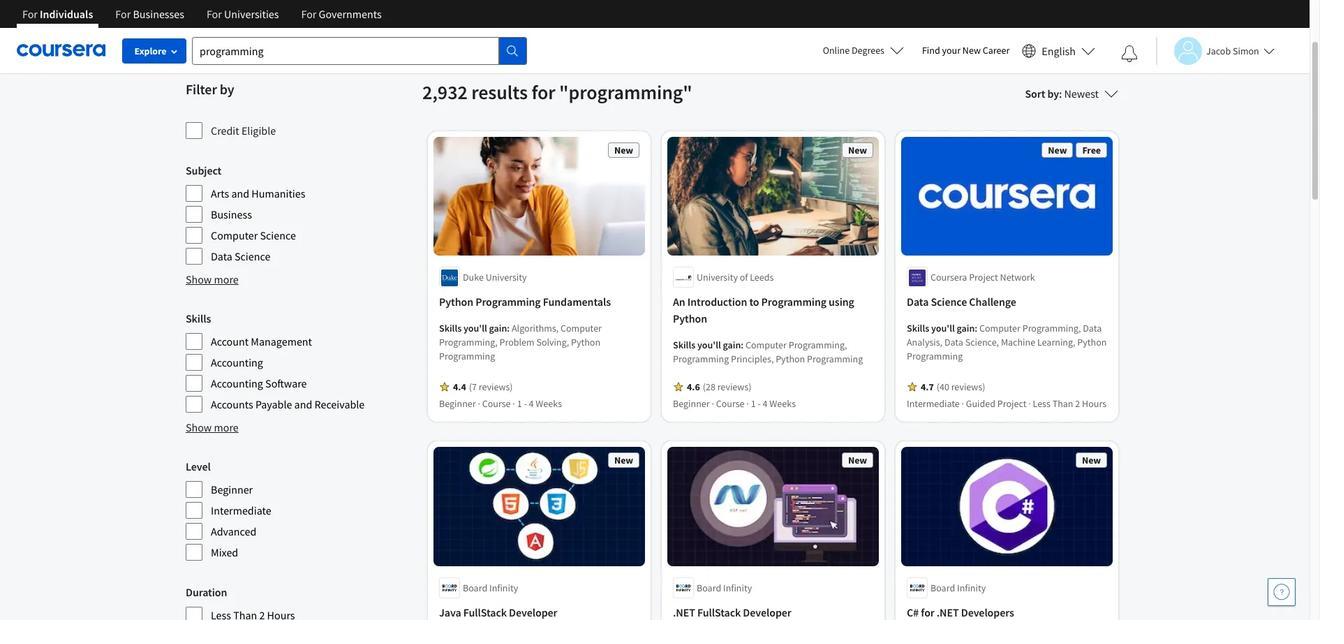 Task type: vqa. For each thing, say whether or not it's contained in the screenshot.
Power's the for
no



Task type: locate. For each thing, give the bounding box(es) containing it.
university up introduction
[[697, 271, 738, 284]]

0 horizontal spatial beginner · course · 1 - 4 weeks
[[439, 398, 562, 410]]

0 horizontal spatial fullstack
[[464, 605, 507, 619]]

intermediate for intermediate · guided project · less than 2 hours
[[907, 398, 960, 410]]

hours
[[1083, 398, 1107, 410]]

2 show more from the top
[[186, 420, 239, 434]]

2 4 from the left
[[763, 398, 768, 410]]

1 vertical spatial project
[[998, 398, 1027, 410]]

python right learning,
[[1078, 336, 1107, 349]]

1 horizontal spatial reviews)
[[718, 381, 752, 394]]

than
[[1053, 398, 1074, 410]]

for individuals
[[22, 7, 93, 21]]

2 horizontal spatial gain
[[957, 322, 975, 335]]

1 for from the left
[[22, 7, 38, 21]]

0 vertical spatial and
[[231, 186, 249, 200]]

python down an at top right
[[673, 312, 708, 326]]

0 horizontal spatial board infinity
[[463, 582, 518, 594]]

1 course from the left
[[482, 398, 511, 410]]

1 horizontal spatial gain
[[723, 339, 741, 352]]

principles,
[[731, 353, 774, 366]]

new
[[963, 44, 981, 57], [615, 144, 633, 156], [849, 144, 867, 156], [1049, 144, 1067, 156], [615, 454, 633, 467], [849, 454, 867, 467], [1083, 454, 1101, 467]]

show more
[[186, 272, 239, 286], [186, 420, 239, 434]]

gain up science,
[[957, 322, 975, 335]]

: up problem
[[507, 322, 510, 335]]

weeks down solving,
[[536, 398, 562, 410]]

skills up analysis,
[[907, 322, 930, 335]]

computer up principles,
[[746, 339, 787, 352]]

accounting down 'account'
[[211, 355, 263, 369]]

beginner · course · 1 - 4 weeks for programming
[[439, 398, 562, 410]]

2 board from the left
[[697, 582, 722, 594]]

beginner
[[439, 398, 476, 410], [673, 398, 710, 410], [211, 483, 253, 497]]

4 for to
[[763, 398, 768, 410]]

2 beginner · course · 1 - 4 weeks from the left
[[673, 398, 796, 410]]

board infinity up the c# for .net developers
[[931, 582, 986, 594]]

1 down algorithms, computer programming, problem solving, python programming
[[517, 398, 522, 410]]

2 infinity from the left
[[724, 582, 752, 594]]

show more down accounts
[[186, 420, 239, 434]]

gain up problem
[[489, 322, 507, 335]]

more down accounts
[[214, 420, 239, 434]]

python inside computer programming, programming principles, python programming
[[776, 353, 805, 366]]

board up '.net fullstack developer'
[[697, 582, 722, 594]]

by right filter
[[220, 80, 234, 98]]

coursera image
[[17, 39, 105, 62]]

science for computer science
[[260, 228, 296, 242]]

4.4 (7 reviews)
[[453, 381, 513, 394]]

you'll
[[464, 322, 487, 335], [932, 322, 955, 335], [698, 339, 721, 352]]

you'll for introduction
[[698, 339, 721, 352]]

2 · from the left
[[513, 398, 515, 410]]

show more button for accounts
[[186, 419, 239, 436]]

show down data science
[[186, 272, 212, 286]]

2 horizontal spatial skills you'll gain :
[[907, 322, 980, 335]]

None search field
[[192, 37, 527, 65]]

beginner · course · 1 - 4 weeks down 4.4 (7 reviews)
[[439, 398, 562, 410]]

python inside algorithms, computer programming, problem solving, python programming
[[571, 336, 601, 349]]

1 beginner · course · 1 - 4 weeks from the left
[[439, 398, 562, 410]]

weeks down computer programming, programming principles, python programming
[[770, 398, 796, 410]]

and down software
[[294, 397, 312, 411]]

introduction
[[688, 295, 748, 309]]

you'll up analysis,
[[932, 322, 955, 335]]

beginner for an introduction to programming using python
[[673, 398, 710, 410]]

board up java fullstack developer
[[463, 582, 488, 594]]

2 horizontal spatial programming,
[[1023, 322, 1081, 335]]

2 show from the top
[[186, 420, 212, 434]]

1 1 from the left
[[517, 398, 522, 410]]

python right principles,
[[776, 353, 805, 366]]

show more for accounts payable and receivable
[[186, 420, 239, 434]]

duke
[[463, 271, 484, 284]]

skills up 4.6
[[673, 339, 696, 352]]

course down 4.4 (7 reviews)
[[482, 398, 511, 410]]

show for accounts
[[186, 420, 212, 434]]

1 4 from the left
[[529, 398, 534, 410]]

0 horizontal spatial reviews)
[[479, 381, 513, 394]]

1 horizontal spatial weeks
[[770, 398, 796, 410]]

2 more from the top
[[214, 420, 239, 434]]

6 · from the left
[[1029, 398, 1031, 410]]

1 vertical spatial accounting
[[211, 376, 263, 390]]

1 board from the left
[[463, 582, 488, 594]]

programming down duke university
[[476, 295, 541, 309]]

python down duke on the left top of page
[[439, 295, 474, 309]]

1 vertical spatial intermediate
[[211, 504, 271, 518]]

1 horizontal spatial .net
[[937, 605, 959, 619]]

(40
[[937, 381, 950, 394]]

2
[[1076, 398, 1081, 410]]

board for java
[[463, 582, 488, 594]]

1 more from the top
[[214, 272, 239, 286]]

show up level
[[186, 420, 212, 434]]

you'll down duke on the left top of page
[[464, 322, 487, 335]]

c#
[[907, 605, 919, 619]]

1 horizontal spatial skills you'll gain :
[[673, 339, 746, 352]]

: for data science challenge
[[975, 322, 978, 335]]

algorithms, computer programming, problem solving, python programming
[[439, 322, 602, 363]]

2 weeks from the left
[[770, 398, 796, 410]]

4
[[529, 398, 534, 410], [763, 398, 768, 410]]

2 horizontal spatial board
[[931, 582, 956, 594]]

1 show more button from the top
[[186, 271, 239, 288]]

1 horizontal spatial infinity
[[724, 582, 752, 594]]

0 horizontal spatial 4
[[529, 398, 534, 410]]

0 horizontal spatial intermediate
[[211, 504, 271, 518]]

show more button down accounts
[[186, 419, 239, 436]]

by for filter
[[220, 80, 234, 98]]

1 weeks from the left
[[536, 398, 562, 410]]

: up principles,
[[741, 339, 744, 352]]

2 horizontal spatial beginner
[[673, 398, 710, 410]]

programming right to at the top of the page
[[762, 295, 827, 309]]

1 horizontal spatial developer
[[743, 605, 792, 619]]

individuals
[[40, 7, 93, 21]]

more for accounts
[[214, 420, 239, 434]]

programming up (7
[[439, 350, 495, 363]]

programming, for data science challenge
[[1023, 322, 1081, 335]]

4 for from the left
[[301, 7, 317, 21]]

3 infinity from the left
[[958, 582, 986, 594]]

challenge
[[970, 295, 1017, 309]]

board up the c# for .net developers
[[931, 582, 956, 594]]

0 horizontal spatial beginner
[[211, 483, 253, 497]]

course down the 4.6 (28 reviews)
[[716, 398, 745, 410]]

0 vertical spatial show more button
[[186, 271, 239, 288]]

science for data science challenge
[[931, 295, 967, 309]]

0 horizontal spatial gain
[[489, 322, 507, 335]]

3 for from the left
[[207, 7, 222, 21]]

0 horizontal spatial and
[[231, 186, 249, 200]]

accounts payable and receivable
[[211, 397, 365, 411]]

1 horizontal spatial by
[[1048, 87, 1060, 101]]

programming
[[476, 295, 541, 309], [762, 295, 827, 309], [439, 350, 495, 363], [907, 350, 963, 363], [673, 353, 729, 366], [807, 353, 863, 366]]

accounting software
[[211, 376, 307, 390]]

2,932 results for "programming"
[[423, 80, 693, 105]]

3 reviews) from the left
[[952, 381, 986, 394]]

1 accounting from the top
[[211, 355, 263, 369]]

accounting
[[211, 355, 263, 369], [211, 376, 263, 390]]

for left governments
[[301, 7, 317, 21]]

0 horizontal spatial programming,
[[439, 336, 498, 349]]

1 down the 4.6 (28 reviews)
[[751, 398, 756, 410]]

receivable
[[315, 397, 365, 411]]

- for fundamentals
[[524, 398, 527, 410]]

1 vertical spatial show more
[[186, 420, 239, 434]]

0 vertical spatial show
[[186, 272, 212, 286]]

show more button down data science
[[186, 271, 239, 288]]

by for sort
[[1048, 87, 1060, 101]]

1 horizontal spatial course
[[716, 398, 745, 410]]

- down principles,
[[758, 398, 761, 410]]

1 for programming
[[517, 398, 522, 410]]

1 horizontal spatial fullstack
[[698, 605, 741, 619]]

1 vertical spatial show more button
[[186, 419, 239, 436]]

governments
[[319, 7, 382, 21]]

reviews) for introduction
[[718, 381, 752, 394]]

python inside computer programming, data analysis, data science, machine learning, python programming
[[1078, 336, 1107, 349]]

developers
[[962, 605, 1015, 619]]

weeks
[[536, 398, 562, 410], [770, 398, 796, 410]]

0 vertical spatial more
[[214, 272, 239, 286]]

1 vertical spatial science
[[235, 249, 271, 263]]

science down coursera
[[931, 295, 967, 309]]

for left universities
[[207, 7, 222, 21]]

board for c#
[[931, 582, 956, 594]]

for for governments
[[301, 7, 317, 21]]

computer down business
[[211, 228, 258, 242]]

businesses
[[133, 7, 184, 21]]

board infinity up java fullstack developer
[[463, 582, 518, 594]]

duke university
[[463, 271, 527, 284]]

4 for fundamentals
[[529, 398, 534, 410]]

for
[[22, 7, 38, 21], [115, 7, 131, 21], [207, 7, 222, 21], [301, 7, 317, 21]]

advanced
[[211, 525, 257, 538]]

0 horizontal spatial course
[[482, 398, 511, 410]]

programming, inside computer programming, data analysis, data science, machine learning, python programming
[[1023, 322, 1081, 335]]

0 horizontal spatial board
[[463, 582, 488, 594]]

course
[[482, 398, 511, 410], [716, 398, 745, 410]]

programming down analysis,
[[907, 350, 963, 363]]

programming,
[[1023, 322, 1081, 335], [439, 336, 498, 349], [789, 339, 847, 352]]

project
[[970, 271, 999, 284], [998, 398, 1027, 410]]

for right c#
[[921, 605, 935, 619]]

computer inside computer programming, data analysis, data science, machine learning, python programming
[[980, 322, 1021, 335]]

- for to
[[758, 398, 761, 410]]

intermediate up advanced on the bottom
[[211, 504, 271, 518]]

and
[[231, 186, 249, 200], [294, 397, 312, 411]]

programming, up (7
[[439, 336, 498, 349]]

infinity up the c# for .net developers
[[958, 582, 986, 594]]

- down algorithms, computer programming, problem solving, python programming
[[524, 398, 527, 410]]

4.7 (40 reviews)
[[921, 381, 986, 394]]

1 show more from the top
[[186, 272, 239, 286]]

2 vertical spatial science
[[931, 295, 967, 309]]

2 accounting from the top
[[211, 376, 263, 390]]

infinity up java fullstack developer
[[490, 582, 518, 594]]

2 horizontal spatial infinity
[[958, 582, 986, 594]]

0 horizontal spatial 1
[[517, 398, 522, 410]]

programming, inside computer programming, programming principles, python programming
[[789, 339, 847, 352]]

0 horizontal spatial skills you'll gain :
[[439, 322, 512, 335]]

beginner down 4.6
[[673, 398, 710, 410]]

for universities
[[207, 7, 279, 21]]

4 down algorithms, computer programming, problem solving, python programming
[[529, 398, 534, 410]]

project up challenge
[[970, 271, 999, 284]]

university up python programming fundamentals at the top left
[[486, 271, 527, 284]]

0 vertical spatial for
[[532, 80, 556, 105]]

intermediate down 4.7
[[907, 398, 960, 410]]

skills up 4.4 at bottom
[[439, 322, 462, 335]]

you'll up (28
[[698, 339, 721, 352]]

more for data
[[214, 272, 239, 286]]

leeds
[[750, 271, 774, 284]]

programming, up learning,
[[1023, 322, 1081, 335]]

for right results
[[532, 80, 556, 105]]

reviews) for programming
[[479, 381, 513, 394]]

computer up science,
[[980, 322, 1021, 335]]

1 horizontal spatial and
[[294, 397, 312, 411]]

coursera project network
[[931, 271, 1035, 284]]

1 - from the left
[[524, 398, 527, 410]]

beginner up advanced on the bottom
[[211, 483, 253, 497]]

1 university from the left
[[486, 271, 527, 284]]

2 1 from the left
[[751, 398, 756, 410]]

universities
[[224, 7, 279, 21]]

: up science,
[[975, 322, 978, 335]]

1 horizontal spatial 4
[[763, 398, 768, 410]]

reviews) right (28
[[718, 381, 752, 394]]

.net fullstack developer link
[[673, 604, 874, 620]]

skills you'll gain : up (28
[[673, 339, 746, 352]]

for left individuals
[[22, 7, 38, 21]]

1 board infinity from the left
[[463, 582, 518, 594]]

university of leeds
[[697, 271, 774, 284]]

beginner down 4.4 at bottom
[[439, 398, 476, 410]]

2 - from the left
[[758, 398, 761, 410]]

2 board infinity from the left
[[697, 582, 752, 594]]

1 vertical spatial show
[[186, 420, 212, 434]]

your
[[943, 44, 961, 57]]

skills up 'account'
[[186, 311, 211, 325]]

reviews)
[[479, 381, 513, 394], [718, 381, 752, 394], [952, 381, 986, 394]]

gain for introduction
[[723, 339, 741, 352]]

of
[[740, 271, 748, 284]]

computer inside computer programming, programming principles, python programming
[[746, 339, 787, 352]]

2 horizontal spatial you'll
[[932, 322, 955, 335]]

computer inside the subject group
[[211, 228, 258, 242]]

1 reviews) from the left
[[479, 381, 513, 394]]

show
[[186, 272, 212, 286], [186, 420, 212, 434]]

python right solving,
[[571, 336, 601, 349]]

0 horizontal spatial developer
[[509, 605, 558, 619]]

0 vertical spatial science
[[260, 228, 296, 242]]

1 show from the top
[[186, 272, 212, 286]]

0 horizontal spatial you'll
[[464, 322, 487, 335]]

computer for computer science
[[211, 228, 258, 242]]

computer for computer programming, data analysis, data science, machine learning, python programming
[[980, 322, 1021, 335]]

skills you'll gain : up problem
[[439, 322, 512, 335]]

and right arts at the top left of page
[[231, 186, 249, 200]]

computer down fundamentals
[[561, 322, 602, 335]]

intermediate
[[907, 398, 960, 410], [211, 504, 271, 518]]

intermediate for intermediate
[[211, 504, 271, 518]]

1 fullstack from the left
[[464, 605, 507, 619]]

1 horizontal spatial board infinity
[[697, 582, 752, 594]]

arts
[[211, 186, 229, 200]]

credit
[[211, 124, 239, 138]]

3 board infinity from the left
[[931, 582, 986, 594]]

1 vertical spatial and
[[294, 397, 312, 411]]

gain up principles,
[[723, 339, 741, 352]]

python inside an introduction to programming using python
[[673, 312, 708, 326]]

course for programming
[[482, 398, 511, 410]]

beginner · course · 1 - 4 weeks down the 4.6 (28 reviews)
[[673, 398, 796, 410]]

results
[[472, 80, 528, 105]]

2 developer from the left
[[743, 605, 792, 619]]

2 course from the left
[[716, 398, 745, 410]]

science down "humanities"
[[260, 228, 296, 242]]

solving,
[[537, 336, 569, 349]]

for for universities
[[207, 7, 222, 21]]

0 horizontal spatial weeks
[[536, 398, 562, 410]]

degrees
[[852, 44, 885, 57]]

programming down using
[[807, 353, 863, 366]]

for left businesses
[[115, 7, 131, 21]]

infinity for .net
[[724, 582, 752, 594]]

0 vertical spatial project
[[970, 271, 999, 284]]

intermediate inside the level group
[[211, 504, 271, 518]]

for for businesses
[[115, 7, 131, 21]]

by right sort
[[1048, 87, 1060, 101]]

1 horizontal spatial you'll
[[698, 339, 721, 352]]

1 horizontal spatial -
[[758, 398, 761, 410]]

2 horizontal spatial reviews)
[[952, 381, 986, 394]]

developer for java fullstack developer
[[509, 605, 558, 619]]

0 vertical spatial show more
[[186, 272, 239, 286]]

2 for from the left
[[115, 7, 131, 21]]

-
[[524, 398, 527, 410], [758, 398, 761, 410]]

2 reviews) from the left
[[718, 381, 752, 394]]

0 horizontal spatial -
[[524, 398, 527, 410]]

1 horizontal spatial beginner
[[439, 398, 476, 410]]

java fullstack developer link
[[439, 604, 640, 620]]

accounting up accounts
[[211, 376, 263, 390]]

infinity for java
[[490, 582, 518, 594]]

skills for an introduction to programming using python
[[673, 339, 696, 352]]

0 horizontal spatial by
[[220, 80, 234, 98]]

1 horizontal spatial university
[[697, 271, 738, 284]]

1 developer from the left
[[509, 605, 558, 619]]

board
[[463, 582, 488, 594], [697, 582, 722, 594], [931, 582, 956, 594]]

4 down principles,
[[763, 398, 768, 410]]

account management
[[211, 335, 312, 349]]

0 horizontal spatial university
[[486, 271, 527, 284]]

board infinity up '.net fullstack developer'
[[697, 582, 752, 594]]

science down computer science
[[235, 249, 271, 263]]

1 .net from the left
[[673, 605, 696, 619]]

1 infinity from the left
[[490, 582, 518, 594]]

data
[[211, 249, 232, 263], [907, 295, 929, 309], [1083, 322, 1102, 335], [945, 336, 964, 349]]

0 vertical spatial intermediate
[[907, 398, 960, 410]]

programming up 4.6
[[673, 353, 729, 366]]

2 horizontal spatial board infinity
[[931, 582, 986, 594]]

simon
[[1233, 44, 1260, 57]]

1 horizontal spatial intermediate
[[907, 398, 960, 410]]

1 horizontal spatial 1
[[751, 398, 756, 410]]

business
[[211, 207, 252, 221]]

skills for data science challenge
[[907, 322, 930, 335]]

1 horizontal spatial beginner · course · 1 - 4 weeks
[[673, 398, 796, 410]]

0 vertical spatial accounting
[[211, 355, 263, 369]]

1 horizontal spatial board
[[697, 582, 722, 594]]

you'll for programming
[[464, 322, 487, 335]]

1 vertical spatial for
[[921, 605, 935, 619]]

find your new career link
[[916, 42, 1017, 59]]

reviews) up the guided
[[952, 381, 986, 394]]

2 fullstack from the left
[[698, 605, 741, 619]]

infinity for c#
[[958, 582, 986, 594]]

skills you'll gain : up analysis,
[[907, 322, 980, 335]]

reviews) right (7
[[479, 381, 513, 394]]

infinity up '.net fullstack developer'
[[724, 582, 752, 594]]

1 horizontal spatial programming,
[[789, 339, 847, 352]]

more down data science
[[214, 272, 239, 286]]

using
[[829, 295, 855, 309]]

programming, down using
[[789, 339, 847, 352]]

more
[[214, 272, 239, 286], [214, 420, 239, 434]]

1 vertical spatial more
[[214, 420, 239, 434]]

0 horizontal spatial .net
[[673, 605, 696, 619]]

project left less
[[998, 398, 1027, 410]]

show more button
[[186, 271, 239, 288], [186, 419, 239, 436]]

3 board from the left
[[931, 582, 956, 594]]

2 show more button from the top
[[186, 419, 239, 436]]

show more down data science
[[186, 272, 239, 286]]

2,932
[[423, 80, 468, 105]]

0 horizontal spatial infinity
[[490, 582, 518, 594]]

skills group
[[186, 310, 414, 413]]

What do you want to learn? text field
[[192, 37, 499, 65]]



Task type: describe. For each thing, give the bounding box(es) containing it.
intermediate · guided project · less than 2 hours
[[907, 398, 1107, 410]]

show more button for data
[[186, 271, 239, 288]]

show notifications image
[[1122, 45, 1138, 62]]

2 university from the left
[[697, 271, 738, 284]]

sort by : newest
[[1026, 87, 1099, 101]]

weeks for fundamentals
[[536, 398, 562, 410]]

accounts
[[211, 397, 253, 411]]

skills for python programming fundamentals
[[439, 322, 462, 335]]

free
[[1083, 144, 1101, 156]]

coursera
[[931, 271, 968, 284]]

: for python programming fundamentals
[[507, 322, 510, 335]]

1 · from the left
[[478, 398, 480, 410]]

reviews) for science
[[952, 381, 986, 394]]

for businesses
[[115, 7, 184, 21]]

sort
[[1026, 87, 1046, 101]]

board infinity for .net
[[697, 582, 752, 594]]

(28
[[703, 381, 716, 394]]

programming inside an introduction to programming using python
[[762, 295, 827, 309]]

and inside skills group
[[294, 397, 312, 411]]

jacob simon
[[1207, 44, 1260, 57]]

programming inside computer programming, data analysis, data science, machine learning, python programming
[[907, 350, 963, 363]]

: for an introduction to programming using python
[[741, 339, 744, 352]]

an introduction to programming using python
[[673, 295, 855, 326]]

arts and humanities
[[211, 186, 306, 200]]

programming, for an introduction to programming using python
[[789, 339, 847, 352]]

english button
[[1017, 28, 1101, 73]]

an introduction to programming using python link
[[673, 294, 874, 327]]

science,
[[966, 336, 1000, 349]]

board for .net
[[697, 582, 722, 594]]

filter by
[[186, 80, 234, 98]]

jacob simon button
[[1157, 37, 1275, 65]]

computer programming, data analysis, data science, machine learning, python programming
[[907, 322, 1107, 363]]

software
[[265, 376, 307, 390]]

fullstack for java
[[464, 605, 507, 619]]

eligible
[[242, 124, 276, 138]]

developer for .net fullstack developer
[[743, 605, 792, 619]]

machine
[[1001, 336, 1036, 349]]

duration
[[186, 585, 227, 599]]

credit eligible
[[211, 124, 276, 138]]

show more for data science
[[186, 272, 239, 286]]

find
[[923, 44, 941, 57]]

data inside the subject group
[[211, 249, 232, 263]]

and inside the subject group
[[231, 186, 249, 200]]

0 horizontal spatial for
[[532, 80, 556, 105]]

: left newest at right top
[[1060, 87, 1063, 101]]

level group
[[186, 458, 414, 562]]

(7
[[469, 381, 477, 394]]

board infinity for java
[[463, 582, 518, 594]]

weeks for to
[[770, 398, 796, 410]]

fundamentals
[[543, 295, 611, 309]]

course for introduction
[[716, 398, 745, 410]]

skills you'll gain : for science
[[907, 322, 980, 335]]

skills you'll gain : for programming
[[439, 322, 512, 335]]

skills inside skills group
[[186, 311, 211, 325]]

english
[[1042, 44, 1076, 58]]

jacob
[[1207, 44, 1231, 57]]

for governments
[[301, 7, 382, 21]]

accounting for accounting
[[211, 355, 263, 369]]

board infinity for c#
[[931, 582, 986, 594]]

learning,
[[1038, 336, 1076, 349]]

4.6
[[687, 381, 700, 394]]

payable
[[256, 397, 292, 411]]

online
[[823, 44, 850, 57]]

skills you'll gain : for introduction
[[673, 339, 746, 352]]

network
[[1001, 271, 1035, 284]]

accounting for accounting software
[[211, 376, 263, 390]]

5 · from the left
[[962, 398, 965, 410]]

gain for science
[[957, 322, 975, 335]]

1 for introduction
[[751, 398, 756, 410]]

level
[[186, 460, 211, 474]]

java fullstack developer
[[439, 605, 558, 619]]

data science
[[211, 249, 271, 263]]

computer inside algorithms, computer programming, problem solving, python programming
[[561, 322, 602, 335]]

account
[[211, 335, 249, 349]]

mixed
[[211, 545, 238, 559]]

guided
[[967, 398, 996, 410]]

career
[[983, 44, 1010, 57]]

find your new career
[[923, 44, 1010, 57]]

analysis,
[[907, 336, 943, 349]]

c# for .net developers
[[907, 605, 1015, 619]]

online degrees button
[[812, 35, 916, 66]]

python programming fundamentals link
[[439, 294, 640, 310]]

4 · from the left
[[747, 398, 749, 410]]

gain for programming
[[489, 322, 507, 335]]

data science challenge
[[907, 295, 1017, 309]]

computer science
[[211, 228, 296, 242]]

4.7
[[921, 381, 934, 394]]

less
[[1033, 398, 1051, 410]]

4.4
[[453, 381, 466, 394]]

online degrees
[[823, 44, 885, 57]]

algorithms,
[[512, 322, 559, 335]]

science for data science
[[235, 249, 271, 263]]

duration group
[[186, 584, 414, 620]]

computer for computer programming, programming principles, python programming
[[746, 339, 787, 352]]

java
[[439, 605, 461, 619]]

explore button
[[122, 38, 186, 64]]

c# for .net developers link
[[907, 604, 1108, 620]]

subject
[[186, 163, 222, 177]]

beginner inside the level group
[[211, 483, 253, 497]]

subject group
[[186, 162, 414, 265]]

show for data
[[186, 272, 212, 286]]

python programming fundamentals
[[439, 295, 611, 309]]

beginner for python programming fundamentals
[[439, 398, 476, 410]]

beginner · course · 1 - 4 weeks for introduction
[[673, 398, 796, 410]]

filter
[[186, 80, 217, 98]]

you'll for science
[[932, 322, 955, 335]]

computer programming, programming principles, python programming
[[673, 339, 863, 366]]

for for individuals
[[22, 7, 38, 21]]

humanities
[[252, 186, 306, 200]]

programming inside algorithms, computer programming, problem solving, python programming
[[439, 350, 495, 363]]

an
[[673, 295, 686, 309]]

programming, inside algorithms, computer programming, problem solving, python programming
[[439, 336, 498, 349]]

1 horizontal spatial for
[[921, 605, 935, 619]]

banner navigation
[[11, 0, 393, 38]]

4.6 (28 reviews)
[[687, 381, 752, 394]]

explore
[[134, 45, 167, 57]]

3 · from the left
[[712, 398, 714, 410]]

"programming"
[[559, 80, 693, 105]]

to
[[750, 295, 760, 309]]

fullstack for .net
[[698, 605, 741, 619]]

help center image
[[1274, 584, 1291, 601]]

2 .net from the left
[[937, 605, 959, 619]]

.net fullstack developer
[[673, 605, 792, 619]]

problem
[[500, 336, 535, 349]]

newest
[[1065, 87, 1099, 101]]



